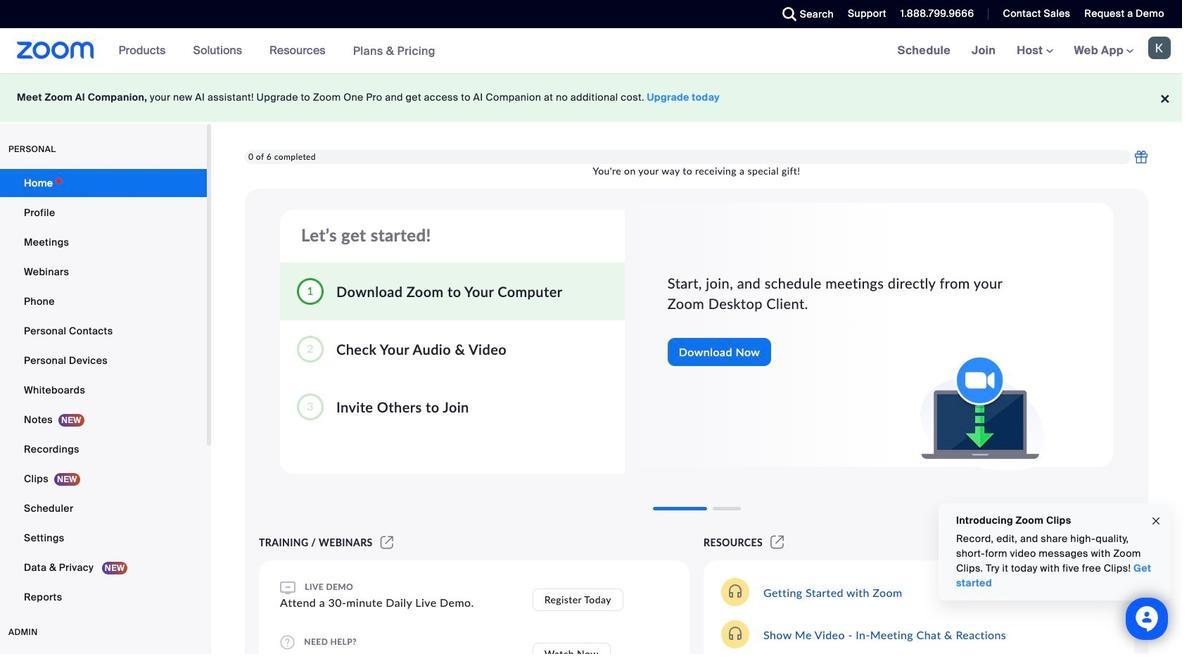 Task type: locate. For each thing, give the bounding box(es) containing it.
0 horizontal spatial window new image
[[379, 536, 396, 548]]

banner
[[0, 28, 1183, 74]]

1 horizontal spatial window new image
[[769, 536, 787, 548]]

product information navigation
[[108, 28, 446, 74]]

footer
[[0, 73, 1183, 122]]

window new image
[[379, 536, 396, 548], [769, 536, 787, 548]]

meetings navigation
[[888, 28, 1183, 74]]



Task type: vqa. For each thing, say whether or not it's contained in the screenshot.
product information navigation
yes



Task type: describe. For each thing, give the bounding box(es) containing it.
2 window new image from the left
[[769, 536, 787, 548]]

close image
[[1151, 513, 1162, 529]]

profile picture image
[[1149, 37, 1172, 59]]

zoom logo image
[[17, 42, 94, 59]]

1 window new image from the left
[[379, 536, 396, 548]]

personal menu menu
[[0, 169, 207, 613]]



